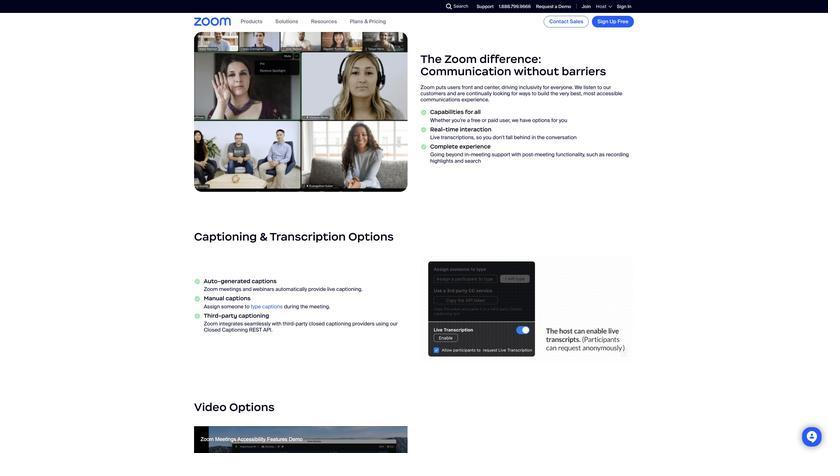 Task type: describe. For each thing, give the bounding box(es) containing it.
sales
[[570, 18, 583, 25]]

& for transcription
[[260, 230, 267, 244]]

zoom inside third-party captioning zoom integrates seamlessly with third-party closed captioning providers using our closed captioning rest api.
[[204, 321, 218, 328]]

everyone.
[[551, 84, 574, 91]]

rest
[[249, 327, 262, 334]]

2 vertical spatial captions
[[262, 304, 283, 311]]

functionality,
[[556, 152, 585, 158]]

whether
[[430, 117, 451, 124]]

solutions button
[[275, 18, 298, 25]]

as
[[599, 152, 605, 158]]

zoom inside 'the zoom difference: communication without barriers'
[[445, 52, 477, 66]]

plans & pricing link
[[350, 18, 386, 25]]

request a demo link
[[536, 3, 571, 9]]

and inside complete experience going beyond in-meeting support with post-meeting functionality, such as recording highlights and search
[[455, 158, 464, 165]]

meeting.
[[309, 304, 330, 311]]

paid
[[488, 117, 498, 124]]

all
[[475, 109, 481, 116]]

support link
[[477, 3, 494, 9]]

manual
[[204, 296, 224, 303]]

resources button
[[311, 18, 337, 25]]

you inside capabilities for all whether you're a free or paid user, we have options for you
[[559, 117, 567, 124]]

very
[[560, 90, 569, 97]]

beyond
[[446, 152, 464, 158]]

build
[[538, 90, 550, 97]]

0 horizontal spatial captioning
[[239, 313, 269, 320]]

best,
[[571, 90, 582, 97]]

sign in
[[617, 3, 632, 9]]

difference:
[[480, 52, 542, 66]]

type captions link
[[251, 304, 283, 311]]

1 vertical spatial captions
[[226, 296, 251, 303]]

options
[[532, 117, 550, 124]]

api.
[[263, 327, 273, 334]]

users
[[448, 84, 461, 91]]

live
[[430, 134, 440, 141]]

demo
[[559, 3, 571, 9]]

we
[[575, 84, 582, 91]]

zoom logo image
[[194, 18, 231, 26]]

real-time interaction live transcriptions, so you don't fall behind in the conversation
[[430, 126, 577, 141]]

capabilities for all whether you're a free or paid user, we have options for you
[[430, 109, 567, 124]]

1 horizontal spatial to
[[532, 90, 537, 97]]

complete
[[430, 143, 458, 151]]

fall
[[506, 134, 513, 141]]

zoom inside auto-generated captions zoom meetings and webinars automatically provide live captioning.
[[204, 287, 218, 293]]

without
[[514, 65, 559, 79]]

and left are
[[447, 90, 456, 97]]

the inside manual captions assign someone to type captions during the meeting.
[[300, 304, 308, 311]]

auto-
[[204, 278, 221, 286]]

someone
[[221, 304, 244, 311]]

puts
[[436, 84, 446, 91]]

host button
[[596, 4, 612, 9]]

2 horizontal spatial to
[[598, 84, 602, 91]]

0 vertical spatial captioning
[[194, 230, 257, 244]]

looking
[[493, 90, 510, 97]]

communications
[[421, 97, 460, 103]]

0 horizontal spatial party
[[222, 313, 237, 320]]

2 meeting from the left
[[535, 152, 555, 158]]

contact sales
[[550, 18, 583, 25]]

recording
[[606, 152, 629, 158]]

closed
[[204, 327, 221, 334]]

support
[[492, 152, 510, 158]]

our for users
[[604, 84, 611, 91]]

during
[[284, 304, 299, 311]]

provide
[[308, 287, 326, 293]]

search image
[[446, 4, 452, 9]]

captioning inside third-party captioning zoom integrates seamlessly with third-party closed captioning providers using our closed captioning rest api.
[[222, 327, 248, 334]]

providers
[[352, 321, 375, 328]]

going
[[430, 152, 445, 158]]

contact
[[550, 18, 569, 25]]

accessible
[[597, 90, 623, 97]]

zoom inside zoom puts users front and center, driving inclusivity for everyone. we listen to our customers and are continually looking for ways to build the very best, most accessible communications experience.
[[421, 84, 435, 91]]

to inside manual captions assign someone to type captions during the meeting.
[[245, 304, 250, 311]]

are
[[457, 90, 465, 97]]

ways
[[519, 90, 531, 97]]

captioning & transcription options
[[194, 230, 394, 244]]

search image
[[446, 4, 452, 9]]

plans
[[350, 18, 363, 25]]

in-
[[465, 152, 471, 158]]

join
[[582, 3, 591, 9]]

in
[[628, 3, 632, 9]]

products button
[[241, 18, 262, 25]]

listen
[[584, 84, 596, 91]]

1 meeting from the left
[[471, 152, 491, 158]]

communication
[[421, 65, 512, 79]]

using
[[376, 321, 389, 328]]

free
[[618, 18, 629, 25]]

resources
[[311, 18, 337, 25]]

you're
[[452, 117, 466, 124]]

barriers
[[562, 65, 606, 79]]

the
[[421, 52, 442, 66]]

center,
[[484, 84, 501, 91]]

customers
[[421, 90, 446, 97]]



Task type: locate. For each thing, give the bounding box(es) containing it.
the left 'very'
[[551, 90, 558, 97]]

group of people on zoom video call image
[[194, 32, 408, 192]]

party up integrates
[[222, 313, 237, 320]]

transcriptions,
[[441, 134, 475, 141]]

sign for sign in
[[617, 3, 627, 9]]

front
[[462, 84, 473, 91]]

1 horizontal spatial captioning
[[326, 321, 351, 328]]

contact sales link
[[544, 16, 589, 28]]

to left the build
[[532, 90, 537, 97]]

experience.
[[462, 97, 490, 103]]

our inside third-party captioning zoom integrates seamlessly with third-party closed captioning providers using our closed captioning rest api.
[[390, 321, 398, 328]]

for left everyone.
[[543, 84, 550, 91]]

sign up free link
[[592, 16, 634, 28]]

zoom down third-
[[204, 321, 218, 328]]

request a demo
[[536, 3, 571, 9]]

captioning
[[194, 230, 257, 244], [222, 327, 248, 334]]

you
[[559, 117, 567, 124], [483, 134, 492, 141]]

experience
[[460, 143, 491, 151]]

captioning up seamlessly
[[239, 313, 269, 320]]

the inside real-time interaction live transcriptions, so you don't fall behind in the conversation
[[537, 134, 545, 141]]

automatically
[[276, 287, 307, 293]]

captions right type
[[262, 304, 283, 311]]

request
[[536, 3, 554, 9]]

0 vertical spatial a
[[555, 3, 558, 9]]

1 vertical spatial our
[[390, 321, 398, 328]]

search
[[465, 158, 481, 165]]

search
[[454, 3, 468, 9]]

captions up 'someone'
[[226, 296, 251, 303]]

1 vertical spatial with
[[272, 321, 282, 328]]

plans & pricing
[[350, 18, 386, 25]]

0 vertical spatial captioning
[[239, 313, 269, 320]]

video
[[194, 401, 227, 415]]

sign left up
[[598, 18, 609, 25]]

0 horizontal spatial to
[[245, 304, 250, 311]]

our right "using"
[[390, 321, 398, 328]]

and right front
[[474, 84, 483, 91]]

we
[[512, 117, 519, 124]]

webinars
[[253, 287, 274, 293]]

for right options
[[552, 117, 558, 124]]

seamlessly
[[244, 321, 271, 328]]

0 vertical spatial the
[[551, 90, 558, 97]]

generated
[[221, 278, 250, 286]]

party left closed
[[296, 321, 308, 328]]

0 horizontal spatial a
[[467, 117, 470, 124]]

the
[[551, 90, 558, 97], [537, 134, 545, 141], [300, 304, 308, 311]]

you up conversation
[[559, 117, 567, 124]]

for left the all
[[465, 109, 473, 116]]

you inside real-time interaction live transcriptions, so you don't fall behind in the conversation
[[483, 134, 492, 141]]

0 vertical spatial our
[[604, 84, 611, 91]]

transcription
[[270, 230, 346, 244]]

party
[[222, 313, 237, 320], [296, 321, 308, 328]]

1 vertical spatial captioning
[[326, 321, 351, 328]]

sign up free
[[598, 18, 629, 25]]

join link
[[582, 3, 591, 9]]

0 horizontal spatial &
[[260, 230, 267, 244]]

1 vertical spatial &
[[260, 230, 267, 244]]

driving
[[502, 84, 518, 91]]

0 vertical spatial options
[[349, 230, 394, 244]]

1 horizontal spatial our
[[604, 84, 611, 91]]

integrates
[[219, 321, 243, 328]]

up
[[610, 18, 617, 25]]

so
[[476, 134, 482, 141]]

the zoom difference: communication without barriers
[[421, 52, 606, 79]]

1 horizontal spatial a
[[555, 3, 558, 9]]

and down generated at the left of page
[[243, 287, 252, 293]]

our right listen
[[604, 84, 611, 91]]

have
[[520, 117, 531, 124]]

you right so
[[483, 134, 492, 141]]

the right during
[[300, 304, 308, 311]]

0 horizontal spatial our
[[390, 321, 398, 328]]

1.888.799.9666 link
[[499, 3, 531, 9]]

0 horizontal spatial sign
[[598, 18, 609, 25]]

0 vertical spatial sign
[[617, 3, 627, 9]]

options
[[349, 230, 394, 244], [229, 401, 275, 415]]

2 vertical spatial the
[[300, 304, 308, 311]]

to right listen
[[598, 84, 602, 91]]

the right in
[[537, 134, 545, 141]]

assign
[[204, 304, 220, 311]]

user,
[[500, 117, 511, 124]]

support
[[477, 3, 494, 9]]

1 horizontal spatial &
[[364, 18, 368, 25]]

for left ways
[[512, 90, 518, 97]]

with inside third-party captioning zoom integrates seamlessly with third-party closed captioning providers using our closed captioning rest api.
[[272, 321, 282, 328]]

0 vertical spatial captions
[[252, 278, 277, 286]]

1 horizontal spatial sign
[[617, 3, 627, 9]]

& for pricing
[[364, 18, 368, 25]]

1 horizontal spatial you
[[559, 117, 567, 124]]

captions inside auto-generated captions zoom meetings and webinars automatically provide live captioning.
[[252, 278, 277, 286]]

with inside complete experience going beyond in-meeting support with post-meeting functionality, such as recording highlights and search
[[512, 152, 521, 158]]

0 horizontal spatial the
[[300, 304, 308, 311]]

&
[[364, 18, 368, 25], [260, 230, 267, 244]]

captions
[[252, 278, 277, 286], [226, 296, 251, 303], [262, 304, 283, 311]]

our for captioning
[[390, 321, 398, 328]]

auto-generated captions zoom meetings and webinars automatically provide live captioning.
[[204, 278, 363, 293]]

such
[[587, 152, 598, 158]]

manual captions assign someone to type captions during the meeting.
[[204, 296, 330, 311]]

0 horizontal spatial with
[[272, 321, 282, 328]]

zoom down auto-
[[204, 287, 218, 293]]

solutions
[[275, 18, 298, 25]]

sign in link
[[617, 3, 632, 9]]

interaction
[[460, 126, 492, 133]]

1 vertical spatial party
[[296, 321, 308, 328]]

sign left in
[[617, 3, 627, 9]]

with
[[512, 152, 521, 158], [272, 321, 282, 328]]

live
[[327, 287, 335, 293]]

with left third-
[[272, 321, 282, 328]]

meetings
[[219, 287, 242, 293]]

1 vertical spatial sign
[[598, 18, 609, 25]]

and left in-
[[455, 158, 464, 165]]

captioning right closed
[[326, 321, 351, 328]]

captions up the webinars
[[252, 278, 277, 286]]

most
[[584, 90, 596, 97]]

sign for sign up free
[[598, 18, 609, 25]]

1 vertical spatial a
[[467, 117, 470, 124]]

to left type
[[245, 304, 250, 311]]

meeting down in
[[535, 152, 555, 158]]

capabilities
[[430, 109, 464, 116]]

our inside zoom puts users front and center, driving inclusivity for everyone. we listen to our customers and are continually looking for ways to build the very best, most accessible communications experience.
[[604, 84, 611, 91]]

type
[[251, 304, 261, 311]]

or
[[482, 117, 487, 124]]

1 vertical spatial the
[[537, 134, 545, 141]]

behind
[[514, 134, 531, 141]]

1 vertical spatial you
[[483, 134, 492, 141]]

a left demo
[[555, 3, 558, 9]]

1 horizontal spatial meeting
[[535, 152, 555, 158]]

1 vertical spatial captioning
[[222, 327, 248, 334]]

a left free
[[467, 117, 470, 124]]

1 horizontal spatial party
[[296, 321, 308, 328]]

0 vertical spatial &
[[364, 18, 368, 25]]

conversation
[[546, 134, 577, 141]]

inclusivity
[[519, 84, 542, 91]]

0 horizontal spatial you
[[483, 134, 492, 141]]

0 vertical spatial with
[[512, 152, 521, 158]]

zoom up users
[[445, 52, 477, 66]]

2 horizontal spatial the
[[551, 90, 558, 97]]

zoom left puts
[[421, 84, 435, 91]]

a inside capabilities for all whether you're a free or paid user, we have options for you
[[467, 117, 470, 124]]

sign
[[617, 3, 627, 9], [598, 18, 609, 25]]

time
[[446, 126, 459, 133]]

None search field
[[423, 1, 448, 12]]

continually
[[466, 90, 492, 97]]

1 horizontal spatial with
[[512, 152, 521, 158]]

complete experience going beyond in-meeting support with post-meeting functionality, such as recording highlights and search
[[430, 143, 629, 165]]

1 horizontal spatial the
[[537, 134, 545, 141]]

0 vertical spatial party
[[222, 313, 237, 320]]

products
[[241, 18, 262, 25]]

0 vertical spatial you
[[559, 117, 567, 124]]

pricing
[[369, 18, 386, 25]]

host
[[596, 4, 607, 9]]

meeting down experience
[[471, 152, 491, 158]]

post-
[[522, 152, 535, 158]]

the inside zoom puts users front and center, driving inclusivity for everyone. we listen to our customers and are continually looking for ways to build the very best, most accessible communications experience.
[[551, 90, 558, 97]]

meeting
[[471, 152, 491, 158], [535, 152, 555, 158]]

1 vertical spatial options
[[229, 401, 275, 415]]

in
[[532, 134, 536, 141]]

to
[[598, 84, 602, 91], [532, 90, 537, 97], [245, 304, 250, 311]]

with left post-
[[512, 152, 521, 158]]

for
[[543, 84, 550, 91], [512, 90, 518, 97], [465, 109, 473, 116], [552, 117, 558, 124]]

0 horizontal spatial meeting
[[471, 152, 491, 158]]

1 horizontal spatial options
[[349, 230, 394, 244]]

and inside auto-generated captions zoom meetings and webinars automatically provide live captioning.
[[243, 287, 252, 293]]

0 horizontal spatial options
[[229, 401, 275, 415]]

zoom
[[445, 52, 477, 66], [421, 84, 435, 91], [204, 287, 218, 293], [204, 321, 218, 328]]



Task type: vqa. For each thing, say whether or not it's contained in the screenshot.
top their
no



